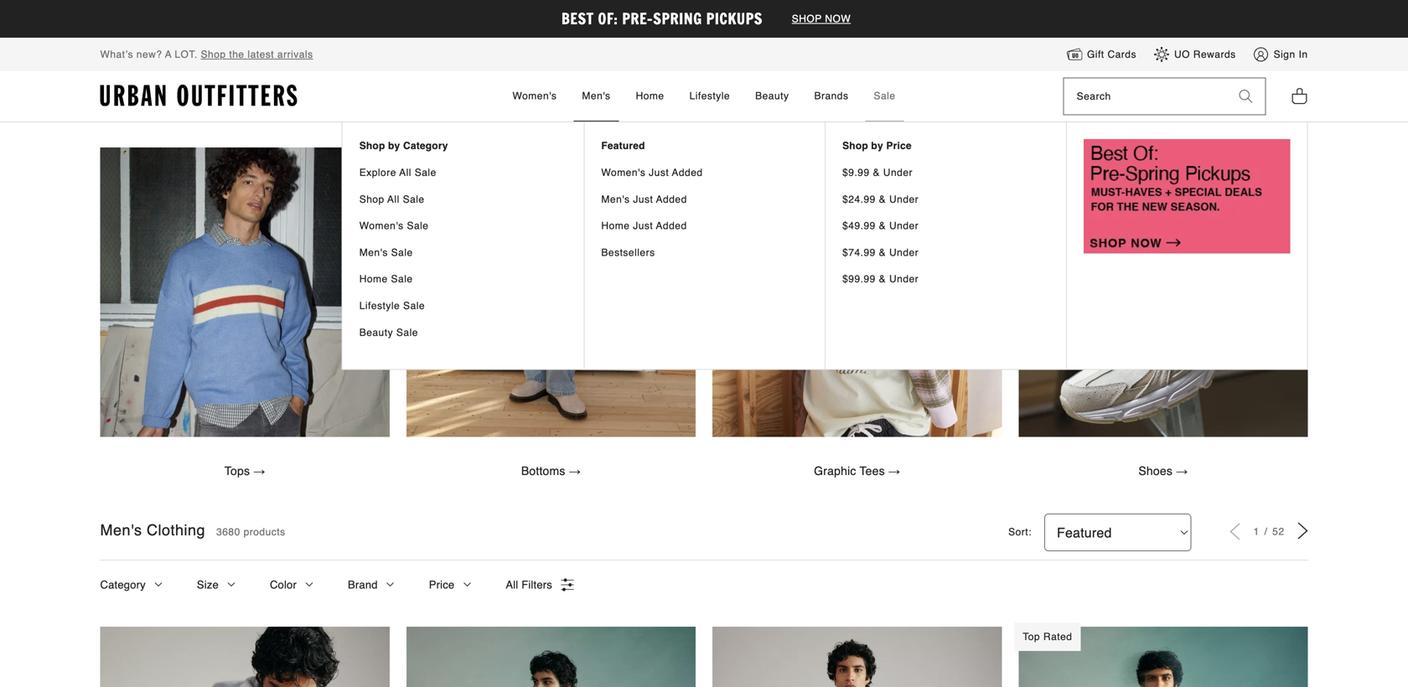 Task type: vqa. For each thing, say whether or not it's contained in the screenshot.
"Gift"
yes



Task type: locate. For each thing, give the bounding box(es) containing it.
& right $74.99
[[879, 247, 886, 259]]

search image
[[1240, 90, 1253, 103]]

all
[[399, 167, 412, 179], [388, 194, 400, 205], [506, 579, 518, 592]]

arrivals
[[277, 49, 313, 61]]

products
[[244, 526, 286, 538]]

all for explore
[[399, 167, 412, 179]]

under inside $74.99 & under link
[[890, 247, 919, 259]]

0 vertical spatial just
[[649, 167, 669, 179]]

sign
[[1274, 48, 1296, 60]]

lifestyle link
[[681, 71, 739, 122]]

men's
[[582, 90, 611, 102], [601, 194, 630, 205], [359, 247, 388, 259], [100, 522, 142, 539]]

shop now link
[[784, 13, 860, 25]]

lifestyle for lifestyle sale
[[359, 300, 400, 312]]

0 vertical spatial added
[[672, 167, 703, 179]]

shop up 'explore'
[[359, 140, 385, 152]]

price button
[[429, 561, 472, 610]]

1 vertical spatial home
[[601, 220, 630, 232]]

1 vertical spatial all
[[388, 194, 400, 205]]

home inside the home just added link
[[601, 220, 630, 232]]

spring
[[653, 8, 702, 29]]

home for home
[[636, 90, 665, 102]]

→ right shoes
[[1176, 464, 1188, 478]]

under inside $24.99 & under link
[[890, 194, 919, 205]]

shoes → link
[[1121, 454, 1206, 489]]

under up $99.99 & under
[[890, 247, 919, 259]]

price up $9.99 & under
[[887, 140, 912, 152]]

1 → from the left
[[253, 464, 265, 478]]

→ right bottoms
[[569, 464, 581, 478]]

→ inside 'link'
[[253, 464, 265, 478]]

2 vertical spatial just
[[633, 220, 653, 232]]

1 horizontal spatial home
[[601, 220, 630, 232]]

& for $49.99
[[879, 220, 886, 232]]

beauty left brands
[[756, 90, 789, 102]]

0 horizontal spatial women's
[[359, 220, 404, 232]]

men's for men's just added
[[601, 194, 630, 205]]

women's for women's sale
[[359, 220, 404, 232]]

2 horizontal spatial women's
[[601, 167, 646, 179]]

1 vertical spatial beauty
[[359, 327, 393, 339]]

men's up home sale
[[359, 247, 388, 259]]

0 vertical spatial lifestyle
[[690, 90, 730, 102]]

just down men's just added
[[633, 220, 653, 232]]

→ right tops
[[253, 464, 265, 478]]

0 horizontal spatial home
[[359, 273, 388, 285]]

added for home just added
[[656, 220, 687, 232]]

cards
[[1108, 48, 1137, 60]]

beauty down lifestyle sale
[[359, 327, 393, 339]]

shop by category
[[359, 140, 448, 152]]

category
[[403, 140, 448, 152], [100, 579, 146, 592]]

by
[[388, 140, 400, 152], [871, 140, 884, 152]]

2 horizontal spatial home
[[636, 90, 665, 102]]

all filters button
[[506, 561, 574, 610]]

under inside $99.99 & under link
[[890, 273, 919, 285]]

graphic tees →
[[814, 464, 901, 478]]

price right brand "dropdown button"
[[429, 579, 455, 592]]

men's up home just added
[[601, 194, 630, 205]]

best
[[562, 8, 594, 29]]

graphic tees → link
[[797, 454, 918, 489]]

1 horizontal spatial lifestyle
[[690, 90, 730, 102]]

color
[[270, 579, 297, 592]]

sign in button
[[1253, 46, 1308, 63]]

lifestyle sale link
[[359, 299, 567, 313]]

women's left 'men's' link
[[513, 90, 557, 102]]

0 horizontal spatial category
[[100, 579, 146, 592]]

home inside home link
[[636, 90, 665, 102]]

added down men's just added
[[656, 220, 687, 232]]

home down men's sale
[[359, 273, 388, 285]]

1
[[1254, 526, 1263, 538]]

sale down shop all sale
[[407, 220, 429, 232]]

$24.99 & under
[[843, 194, 919, 205]]

shop
[[201, 49, 226, 61], [359, 140, 385, 152], [843, 140, 869, 152], [359, 194, 385, 205]]

2 → from the left
[[569, 464, 581, 478]]

4 → from the left
[[1176, 464, 1188, 478]]

all down shop by category
[[399, 167, 412, 179]]

men's link
[[574, 71, 619, 122]]

standard cloth faux wool varsity jacket image
[[100, 627, 390, 688]]

sale link
[[866, 71, 904, 122]]

all filters
[[506, 579, 553, 592]]

under down $24.99 & under
[[890, 220, 919, 232]]

→ for tops →
[[253, 464, 265, 478]]

women's for women's
[[513, 90, 557, 102]]

sale down lifestyle sale
[[396, 327, 418, 339]]

& for $9.99
[[873, 167, 880, 179]]

&
[[873, 167, 880, 179], [879, 194, 886, 205], [879, 220, 886, 232], [879, 247, 886, 259], [879, 273, 886, 285]]

women's link
[[504, 71, 565, 122]]

1 by from the left
[[388, 140, 400, 152]]

0 horizontal spatial beauty
[[359, 327, 393, 339]]

home
[[636, 90, 665, 102], [601, 220, 630, 232], [359, 273, 388, 285]]

sale down explore all sale
[[403, 194, 425, 205]]

by up explore all sale
[[388, 140, 400, 152]]

sale up shop by price
[[874, 90, 896, 102]]

women's just added
[[601, 167, 703, 179]]

& right the $9.99 at the right top of the page
[[873, 167, 880, 179]]

3 → from the left
[[889, 464, 901, 478]]

1 vertical spatial price
[[429, 579, 455, 592]]

under inside $49.99 & under link
[[890, 220, 919, 232]]

home up bestsellers on the left of the page
[[601, 220, 630, 232]]

under up $24.99 & under
[[884, 167, 913, 179]]

0 vertical spatial women's
[[513, 90, 557, 102]]

1 horizontal spatial category
[[403, 140, 448, 152]]

→ for bottoms →
[[569, 464, 581, 478]]

under down $74.99 & under
[[890, 273, 919, 285]]

0 horizontal spatial price
[[429, 579, 455, 592]]

lifestyle down home sale
[[359, 300, 400, 312]]

shop up the $9.99 at the right top of the page
[[843, 140, 869, 152]]

2 vertical spatial women's
[[359, 220, 404, 232]]

0 vertical spatial beauty
[[756, 90, 789, 102]]

2 by from the left
[[871, 140, 884, 152]]

1 vertical spatial lifestyle
[[359, 300, 400, 312]]

& right $24.99
[[879, 194, 886, 205]]

category up explore all sale
[[403, 140, 448, 152]]

3680
[[216, 526, 240, 538]]

added for women's just added
[[672, 167, 703, 179]]

sign in
[[1274, 48, 1308, 60]]

all left the filters
[[506, 579, 518, 592]]

shop the latest arrivals link
[[201, 49, 313, 61]]

just up home just added
[[633, 194, 653, 205]]

standard cloth striped boxing short image
[[406, 627, 696, 688]]

by up $9.99 & under
[[871, 140, 884, 152]]

what's new? a lot. shop the latest arrivals
[[100, 49, 313, 61]]

None search field
[[1064, 79, 1227, 115]]

added
[[672, 167, 703, 179], [656, 194, 687, 205], [656, 220, 687, 232]]

lifestyle right home link
[[690, 90, 730, 102]]

home inside home sale link
[[359, 273, 388, 285]]

bestsellers
[[601, 247, 655, 259]]

a
[[165, 49, 172, 61]]

graphic
[[814, 464, 857, 478]]

0 vertical spatial home
[[636, 90, 665, 102]]

added down women's just added
[[656, 194, 687, 205]]

graphic tees image
[[713, 148, 1002, 437]]

& right $49.99
[[879, 220, 886, 232]]

lot.
[[175, 49, 198, 61]]

women's up men's sale
[[359, 220, 404, 232]]

under inside $9.99 & under link
[[884, 167, 913, 179]]

just for women's
[[649, 167, 669, 179]]

price inside dropdown button
[[429, 579, 455, 592]]

→ right tees
[[889, 464, 901, 478]]

shop for shop all sale
[[359, 194, 385, 205]]

sale down shop by category
[[415, 167, 437, 179]]

men's clothing
[[100, 522, 205, 539]]

men's left the clothing
[[100, 522, 142, 539]]

standard cloth thermal athletic short image
[[713, 627, 1002, 688]]

bestsellers link
[[601, 246, 808, 260]]

sale
[[874, 90, 896, 102], [415, 167, 437, 179], [403, 194, 425, 205], [407, 220, 429, 232], [391, 247, 413, 259], [391, 273, 413, 285], [403, 300, 425, 312], [396, 327, 418, 339]]

home for home sale
[[359, 273, 388, 285]]

1 horizontal spatial women's
[[513, 90, 557, 102]]

1 horizontal spatial price
[[887, 140, 912, 152]]

shop for shop by category
[[359, 140, 385, 152]]

price
[[887, 140, 912, 152], [429, 579, 455, 592]]

uo rewards
[[1175, 48, 1236, 60]]

under for $24.99 & under
[[890, 194, 919, 205]]

2 vertical spatial added
[[656, 220, 687, 232]]

the
[[229, 49, 244, 61]]

home link
[[628, 71, 673, 122]]

→
[[253, 464, 265, 478], [569, 464, 581, 478], [889, 464, 901, 478], [1176, 464, 1188, 478]]

pickups
[[706, 8, 763, 29]]

category inside 'main navigation' element
[[403, 140, 448, 152]]

3680 products
[[216, 526, 286, 538]]

1 vertical spatial women's
[[601, 167, 646, 179]]

color button
[[270, 561, 314, 610]]

1 horizontal spatial by
[[871, 140, 884, 152]]

bottoms
[[521, 464, 566, 478]]

0 horizontal spatial lifestyle
[[359, 300, 400, 312]]

0 vertical spatial all
[[399, 167, 412, 179]]

& right $99.99
[[879, 273, 886, 285]]

women's just added link
[[601, 166, 808, 180]]

all up "women's sale"
[[388, 194, 400, 205]]

beauty sale link
[[359, 326, 567, 340]]

brands link
[[806, 71, 857, 122]]

lifestyle inside 'lifestyle' link
[[690, 90, 730, 102]]

shop by price
[[843, 140, 912, 152]]

$49.99
[[843, 220, 876, 232]]

added up "men's just added" link
[[672, 167, 703, 179]]

$49.99 & under link
[[843, 219, 1050, 233]]

men's left home link
[[582, 90, 611, 102]]

0 vertical spatial category
[[403, 140, 448, 152]]

by for category
[[388, 140, 400, 152]]

& for $24.99
[[879, 194, 886, 205]]

sale up beauty sale
[[403, 300, 425, 312]]

0 horizontal spatial by
[[388, 140, 400, 152]]

$9.99 & under
[[843, 167, 913, 179]]

beauty
[[756, 90, 789, 102], [359, 327, 393, 339]]

just up men's just added
[[649, 167, 669, 179]]

1 vertical spatial added
[[656, 194, 687, 205]]

now
[[825, 13, 851, 25]]

featured
[[601, 140, 645, 152]]

size
[[197, 579, 219, 592]]

category button
[[100, 561, 163, 610]]

1 vertical spatial just
[[633, 194, 653, 205]]

1 vertical spatial category
[[100, 579, 146, 592]]

lifestyle
[[690, 90, 730, 102], [359, 300, 400, 312]]

shop for shop by price
[[843, 140, 869, 152]]

2 vertical spatial home
[[359, 273, 388, 285]]

→ for shoes →
[[1176, 464, 1188, 478]]

shop down 'explore'
[[359, 194, 385, 205]]

under
[[884, 167, 913, 179], [890, 194, 919, 205], [890, 220, 919, 232], [890, 247, 919, 259], [890, 273, 919, 285]]

home right 'men's' link
[[636, 90, 665, 102]]

2 vertical spatial all
[[506, 579, 518, 592]]

category down men's clothing
[[100, 579, 146, 592]]

1 horizontal spatial beauty
[[756, 90, 789, 102]]

women's down featured
[[601, 167, 646, 179]]

0 vertical spatial price
[[887, 140, 912, 152]]

under up $49.99 & under
[[890, 194, 919, 205]]

standard cloth shortstop tee image
[[1019, 627, 1308, 688]]



Task type: describe. For each thing, give the bounding box(es) containing it.
shop left the
[[201, 49, 226, 61]]

just for home
[[633, 220, 653, 232]]

latest
[[248, 49, 274, 61]]

home just added
[[601, 220, 687, 232]]

men's shoes image
[[1019, 148, 1308, 437]]

top rated
[[1023, 631, 1073, 643]]

52
[[1273, 526, 1285, 538]]

home sale
[[359, 273, 413, 285]]

price inside 'main navigation' element
[[887, 140, 912, 152]]

urban outfitters image
[[100, 85, 297, 107]]

added for men's just added
[[656, 194, 687, 205]]

men's for men's sale
[[359, 247, 388, 259]]

lifestyle sale
[[359, 300, 425, 312]]

beauty for beauty sale
[[359, 327, 393, 339]]

best of:  pre-spring pickups
[[562, 8, 767, 29]]

explore all sale link
[[359, 166, 567, 180]]

uo
[[1175, 48, 1191, 60]]

women's sale link
[[359, 219, 567, 233]]

home sale link
[[359, 273, 567, 287]]

brand
[[348, 579, 378, 592]]

gift cards
[[1087, 48, 1137, 60]]

bottoms →
[[521, 464, 581, 478]]

rewards
[[1194, 48, 1236, 60]]

men's sale
[[359, 247, 413, 259]]

& for $74.99
[[879, 247, 886, 259]]

beauty for beauty
[[756, 90, 789, 102]]

all inside dropdown button
[[506, 579, 518, 592]]

gift cards link
[[1066, 46, 1137, 63]]

brands
[[815, 90, 849, 102]]

beauty link
[[747, 71, 798, 122]]

what's
[[100, 49, 133, 61]]

Search text field
[[1064, 79, 1227, 115]]

of:
[[598, 8, 618, 29]]

rated
[[1044, 631, 1073, 643]]

lifestyle for lifestyle
[[690, 90, 730, 102]]

$99.99 & under link
[[843, 273, 1050, 287]]

$24.99 & under link
[[843, 193, 1050, 207]]

$74.99
[[843, 247, 876, 259]]

$9.99
[[843, 167, 870, 179]]

under for $74.99 & under
[[890, 247, 919, 259]]

$24.99
[[843, 194, 876, 205]]

just for men's
[[633, 194, 653, 205]]

uo rewards link
[[1154, 46, 1236, 63]]

shop
[[792, 13, 822, 25]]

shoes
[[1139, 464, 1173, 478]]

home just added link
[[601, 219, 808, 233]]

sale up lifestyle sale
[[391, 273, 413, 285]]

tees
[[860, 464, 885, 478]]

beauty sale
[[359, 327, 418, 339]]

shop all sale link
[[359, 193, 567, 207]]

home for home just added
[[601, 220, 630, 232]]

$99.99 & under
[[843, 273, 919, 285]]

in
[[1299, 48, 1308, 60]]

my shopping bag image
[[1292, 87, 1308, 105]]

men's just added link
[[601, 193, 808, 207]]

$99.99
[[843, 273, 876, 285]]

top rated link
[[1015, 623, 1308, 688]]

men's for men's clothing
[[100, 522, 142, 539]]

shop all sale
[[359, 194, 425, 205]]

category inside dropdown button
[[100, 579, 146, 592]]

sort:
[[1009, 527, 1032, 538]]

top
[[1023, 631, 1041, 643]]

& for $99.99
[[879, 273, 886, 285]]

filters
[[522, 579, 553, 592]]

tops
[[225, 464, 250, 478]]

clothing
[[147, 522, 205, 539]]

men's tops image
[[100, 148, 390, 437]]

brand button
[[348, 561, 395, 610]]

$9.99 & under link
[[843, 166, 1050, 180]]

shoes →
[[1139, 464, 1188, 478]]

bottoms → link
[[504, 454, 599, 489]]

women's for women's just added
[[601, 167, 646, 179]]

all for shop
[[388, 194, 400, 205]]

men's bottoms image
[[406, 148, 696, 437]]

main navigation element
[[50, 71, 1359, 370]]

women's sale
[[359, 220, 429, 232]]

under for $9.99 & under
[[884, 167, 913, 179]]

by for price
[[871, 140, 884, 152]]

shop now
[[792, 13, 851, 25]]

$74.99 & under link
[[843, 246, 1050, 260]]

$74.99 & under
[[843, 247, 919, 259]]

price point image
[[1084, 139, 1291, 253]]

men's for men's
[[582, 90, 611, 102]]

tops →
[[225, 464, 265, 478]]

sale down "women's sale"
[[391, 247, 413, 259]]

tops → link
[[207, 454, 283, 489]]

under for $49.99 & under
[[890, 220, 919, 232]]

explore all sale
[[359, 167, 437, 179]]

size button
[[197, 561, 236, 610]]

gift
[[1087, 48, 1105, 60]]

pre-
[[622, 8, 653, 29]]

$49.99 & under
[[843, 220, 919, 232]]

under for $99.99 & under
[[890, 273, 919, 285]]



